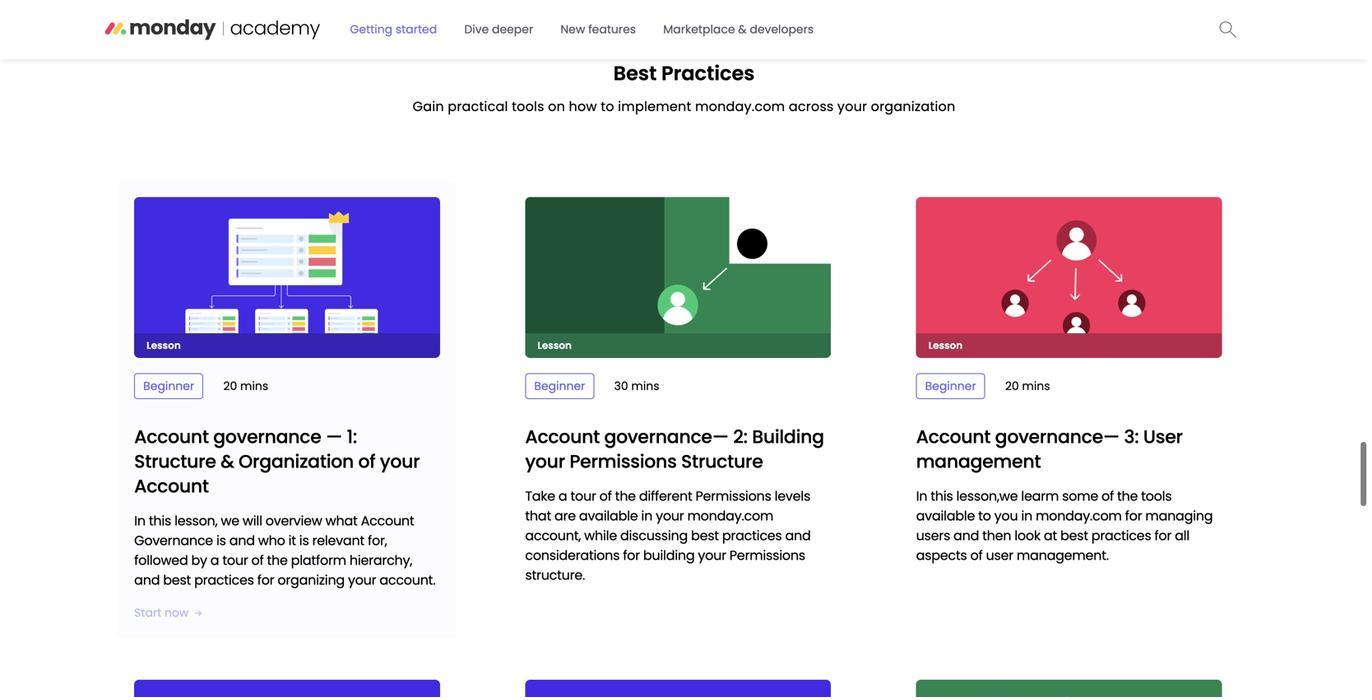 Task type: vqa. For each thing, say whether or not it's contained in the screenshot.
Coordinator
no



Task type: describe. For each thing, give the bounding box(es) containing it.
your down 'different'
[[656, 506, 684, 525]]

20 mins for governance—
[[1006, 378, 1051, 394]]

getting started link
[[340, 15, 447, 44]]

what
[[326, 511, 358, 530]]

the inside in this lesson,we learm some of the tools available to you in monday.com for managing users and then look at best practices for all aspects of user management.
[[1118, 487, 1138, 505]]

30 mins
[[614, 378, 660, 394]]

2:
[[733, 424, 748, 449]]

take a tour of the different permissions levels that are available in your monday.com account, while discussing best practices and considerations for building your permissions structure.
[[525, 487, 811, 584]]

a inside in this lesson, we will overview what account governance is and who it is relevant for, followed by a tour of the platform hierarchy, and best practices for organizing your account.
[[210, 551, 219, 569]]

developers
[[750, 21, 814, 37]]

this for account governance — 1: structure & organization of your account
[[149, 511, 171, 530]]

start now link
[[134, 605, 202, 621]]

relevant
[[312, 531, 365, 550]]

of left 'user'
[[971, 546, 983, 564]]

available inside take a tour of the different permissions levels that are available in your monday.com account, while discussing best practices and considerations for building your permissions structure.
[[579, 506, 638, 525]]

building
[[752, 424, 824, 449]]

best inside in this lesson, we will overview what account governance is and who it is relevant for, followed by a tour of the platform hierarchy, and best practices for organizing your account.
[[163, 571, 191, 589]]

we
[[221, 511, 239, 530]]

1 is from the left
[[216, 531, 226, 550]]

account,
[[525, 526, 581, 545]]

managing
[[1146, 506, 1213, 525]]

and down will
[[229, 531, 255, 550]]

in for account governance— 3: user management
[[916, 487, 928, 505]]

across
[[789, 97, 834, 116]]

different
[[639, 487, 693, 505]]

monday.com inside take a tour of the different permissions levels that are available in your monday.com account, while discussing best practices and considerations for building your permissions structure.
[[688, 506, 774, 525]]

getting
[[350, 21, 393, 37]]

search logo image
[[1220, 21, 1237, 37]]

are
[[555, 506, 576, 525]]

permissions inside account governance— 2: building your permissions structure
[[570, 449, 677, 474]]

mins for permissions
[[632, 378, 660, 394]]

take
[[525, 487, 555, 505]]

considerations
[[525, 546, 620, 564]]

your right across
[[838, 97, 868, 116]]

at
[[1044, 526, 1057, 545]]

lesson for account governance— 3: user management
[[929, 339, 963, 352]]

start now
[[134, 605, 189, 621]]

marketplace & developers
[[664, 21, 814, 37]]

for inside in this lesson, we will overview what account governance is and who it is relevant for, followed by a tour of the platform hierarchy, and best practices for organizing your account.
[[257, 571, 274, 589]]

features
[[588, 21, 636, 37]]

lesson for account governance— 2: building your permissions structure
[[538, 339, 572, 352]]

1:
[[347, 424, 357, 449]]

structure inside account governance— 2: building your permissions structure
[[681, 449, 763, 474]]

account for your
[[525, 424, 600, 449]]

new features link
[[551, 15, 646, 44]]

practices inside in this lesson,we learm some of the tools available to you in monday.com for managing users and then look at best practices for all aspects of user management.
[[1092, 526, 1152, 545]]

monday.com inside in this lesson,we learm some of the tools available to you in monday.com for managing users and then look at best practices for all aspects of user management.
[[1036, 506, 1122, 525]]

and down the followed
[[134, 571, 160, 589]]

this for account governance— 3: user management
[[931, 487, 953, 505]]

beginner for account governance— 3: user management
[[926, 378, 977, 394]]

management
[[916, 449, 1041, 474]]

learm
[[1022, 487, 1059, 505]]

practices inside in this lesson, we will overview what account governance is and who it is relevant for, followed by a tour of the platform hierarchy, and best practices for organizing your account.
[[194, 571, 254, 589]]

2 is from the left
[[299, 531, 309, 550]]

user
[[986, 546, 1014, 564]]

account inside in this lesson, we will overview what account governance is and who it is relevant for, followed by a tour of the platform hierarchy, and best practices for organizing your account.
[[361, 511, 414, 530]]

how
[[569, 97, 597, 116]]

dive deeper link
[[455, 15, 543, 44]]

you
[[995, 506, 1018, 525]]

30
[[614, 378, 628, 394]]

then
[[983, 526, 1012, 545]]

practical
[[448, 97, 508, 116]]

lesson,we
[[957, 487, 1018, 505]]

structure inside account governance — 1: structure & organization of your account
[[134, 449, 216, 474]]

structure.
[[525, 566, 585, 584]]

in for account governance — 1: structure & organization of your account
[[134, 511, 146, 530]]

in for your
[[641, 506, 653, 525]]

best
[[614, 60, 657, 87]]

all
[[1175, 526, 1190, 545]]

lesson,
[[175, 511, 218, 530]]

dive
[[464, 21, 489, 37]]

organizing
[[278, 571, 345, 589]]

tour inside in this lesson, we will overview what account governance is and who it is relevant for, followed by a tour of the platform hierarchy, and best practices for organizing your account.
[[222, 551, 248, 569]]

building
[[643, 546, 695, 564]]

of inside account governance — 1: structure & organization of your account
[[358, 449, 376, 474]]

1 vertical spatial permissions
[[696, 487, 772, 505]]

governance
[[213, 424, 321, 449]]

getting started
[[350, 21, 437, 37]]



Task type: locate. For each thing, give the bounding box(es) containing it.
tour inside take a tour of the different permissions levels that are available in your monday.com account, while discussing best practices and considerations for building your permissions structure.
[[571, 487, 596, 505]]

mins up account governance— 3: user management
[[1022, 378, 1051, 394]]

implement
[[618, 97, 692, 116]]

for down discussing
[[623, 546, 640, 564]]

is down we
[[216, 531, 226, 550]]

of inside in this lesson, we will overview what account governance is and who it is relevant for, followed by a tour of the platform hierarchy, and best practices for organizing your account.
[[251, 551, 264, 569]]

1 vertical spatial to
[[979, 506, 991, 525]]

practices inside take a tour of the different permissions levels that are available in your monday.com account, while discussing best practices and considerations for building your permissions structure.
[[722, 526, 782, 545]]

of up "while"
[[600, 487, 612, 505]]

in up governance
[[134, 511, 146, 530]]

in
[[916, 487, 928, 505], [134, 511, 146, 530]]

practices down the levels
[[722, 526, 782, 545]]

practices down some
[[1092, 526, 1152, 545]]

your inside in this lesson, we will overview what account governance is and who it is relevant for, followed by a tour of the platform hierarchy, and best practices for organizing your account.
[[348, 571, 376, 589]]

this inside in this lesson, we will overview what account governance is and who it is relevant for, followed by a tour of the platform hierarchy, and best practices for organizing your account.
[[149, 511, 171, 530]]

1 vertical spatial tools
[[1142, 487, 1172, 505]]

0 horizontal spatial the
[[267, 551, 288, 569]]

in up "users"
[[916, 487, 928, 505]]

2 lesson from the left
[[538, 339, 572, 352]]

2 in from the left
[[1022, 506, 1033, 525]]

1 horizontal spatial mins
[[632, 378, 660, 394]]

& up we
[[221, 449, 234, 474]]

your inside account governance — 1: structure & organization of your account
[[380, 449, 420, 474]]

1 in from the left
[[641, 506, 653, 525]]

in inside in this lesson,we learm some of the tools available to you in monday.com for managing users and then look at best practices for all aspects of user management.
[[1022, 506, 1033, 525]]

1 lesson from the left
[[147, 339, 181, 352]]

account governance — 1: structure & organization of your account
[[134, 424, 420, 499]]

0 horizontal spatial beginner
[[143, 378, 194, 394]]

0 horizontal spatial in
[[134, 511, 146, 530]]

1 horizontal spatial a
[[559, 487, 567, 505]]

platform
[[291, 551, 346, 569]]

1 horizontal spatial the
[[615, 487, 636, 505]]

users
[[916, 526, 951, 545]]

2 20 from the left
[[1006, 378, 1019, 394]]

0 horizontal spatial to
[[601, 97, 614, 116]]

while
[[584, 526, 617, 545]]

your right the building
[[698, 546, 727, 564]]

practices down the by
[[194, 571, 254, 589]]

marketplace & developers link
[[654, 15, 824, 44]]

20 mins up account governance— 3: user management
[[1006, 378, 1051, 394]]

1 horizontal spatial 20
[[1006, 378, 1019, 394]]

in
[[641, 506, 653, 525], [1022, 506, 1033, 525]]

2 20 mins from the left
[[1006, 378, 1051, 394]]

1 horizontal spatial practices
[[722, 526, 782, 545]]

to down lesson,we
[[979, 506, 991, 525]]

organization
[[871, 97, 956, 116]]

—
[[326, 424, 342, 449]]

1 horizontal spatial in
[[1022, 506, 1033, 525]]

0 horizontal spatial governance—
[[604, 424, 729, 449]]

governance
[[134, 531, 213, 550]]

0 horizontal spatial practices
[[194, 571, 254, 589]]

best inside in this lesson,we learm some of the tools available to you in monday.com for managing users and then look at best practices for all aspects of user management.
[[1061, 526, 1089, 545]]

in inside in this lesson, we will overview what account governance is and who it is relevant for, followed by a tour of the platform hierarchy, and best practices for organizing your account.
[[134, 511, 146, 530]]

2 beginner from the left
[[534, 378, 585, 394]]

for inside take a tour of the different permissions levels that are available in your monday.com account, while discussing best practices and considerations for building your permissions structure.
[[623, 546, 640, 564]]

hierarchy,
[[350, 551, 412, 569]]

of right 1:
[[358, 449, 376, 474]]

that
[[525, 506, 551, 525]]

of down "who"
[[251, 551, 264, 569]]

mins right 30
[[632, 378, 660, 394]]

account inside account governance— 3: user management
[[916, 424, 991, 449]]

mins
[[240, 378, 268, 394], [632, 378, 660, 394], [1022, 378, 1051, 394]]

tools
[[512, 97, 545, 116], [1142, 487, 1172, 505]]

2 horizontal spatial beginner
[[926, 378, 977, 394]]

governance—
[[604, 424, 729, 449], [996, 424, 1120, 449]]

governance— down 30 mins
[[604, 424, 729, 449]]

2 mins from the left
[[632, 378, 660, 394]]

1 horizontal spatial governance—
[[996, 424, 1120, 449]]

your down hierarchy,
[[348, 571, 376, 589]]

2 vertical spatial permissions
[[730, 546, 806, 564]]

in inside in this lesson,we learm some of the tools available to you in monday.com for managing users and then look at best practices for all aspects of user management.
[[916, 487, 928, 505]]

0 horizontal spatial this
[[149, 511, 171, 530]]

for left the all
[[1155, 526, 1172, 545]]

1 vertical spatial this
[[149, 511, 171, 530]]

monday.com down some
[[1036, 506, 1122, 525]]

0 horizontal spatial a
[[210, 551, 219, 569]]

20 up governance
[[223, 378, 237, 394]]

to
[[601, 97, 614, 116], [979, 506, 991, 525]]

is
[[216, 531, 226, 550], [299, 531, 309, 550]]

best up the building
[[691, 526, 719, 545]]

the right some
[[1118, 487, 1138, 505]]

of right some
[[1102, 487, 1114, 505]]

of
[[358, 449, 376, 474], [600, 487, 612, 505], [1102, 487, 1114, 505], [971, 546, 983, 564], [251, 551, 264, 569]]

0 vertical spatial to
[[601, 97, 614, 116]]

1 horizontal spatial 20 mins
[[1006, 378, 1051, 394]]

3 mins from the left
[[1022, 378, 1051, 394]]

structure up 'different'
[[681, 449, 763, 474]]

this up governance
[[149, 511, 171, 530]]

levels
[[775, 487, 811, 505]]

mins for &
[[240, 378, 268, 394]]

new features
[[561, 21, 636, 37]]

icon image
[[195, 610, 202, 616]]

20
[[223, 378, 237, 394], [1006, 378, 1019, 394]]

best up the 'management.'
[[1061, 526, 1089, 545]]

permissions left the levels
[[696, 487, 772, 505]]

it
[[289, 531, 296, 550]]

2 horizontal spatial lesson
[[929, 339, 963, 352]]

on
[[548, 97, 565, 116]]

0 vertical spatial tour
[[571, 487, 596, 505]]

your
[[838, 97, 868, 116], [380, 449, 420, 474], [525, 449, 565, 474], [656, 506, 684, 525], [698, 546, 727, 564], [348, 571, 376, 589]]

for
[[1126, 506, 1143, 525], [1155, 526, 1172, 545], [623, 546, 640, 564], [257, 571, 274, 589]]

discussing
[[621, 526, 688, 545]]

0 horizontal spatial lesson
[[147, 339, 181, 352]]

tour up are
[[571, 487, 596, 505]]

in this lesson, we will overview what account governance is and who it is relevant for, followed by a tour of the platform hierarchy, and best practices for organizing your account.
[[134, 511, 436, 589]]

available
[[579, 506, 638, 525], [916, 506, 975, 525]]

20 for governance—
[[1006, 378, 1019, 394]]

and down the levels
[[786, 526, 811, 545]]

structure
[[134, 449, 216, 474], [681, 449, 763, 474]]

gain
[[413, 97, 444, 116]]

20 mins for governance
[[223, 378, 268, 394]]

started
[[396, 21, 437, 37]]

in this lesson,we learm some of the tools available to you in monday.com for managing users and then look at best practices for all aspects of user management.
[[916, 487, 1213, 564]]

for,
[[368, 531, 387, 550]]

2 horizontal spatial mins
[[1022, 378, 1051, 394]]

1 horizontal spatial lesson
[[538, 339, 572, 352]]

1 vertical spatial tour
[[222, 551, 248, 569]]

monday.com down practices
[[695, 97, 785, 116]]

structure up lesson,
[[134, 449, 216, 474]]

2 governance— from the left
[[996, 424, 1120, 449]]

1 vertical spatial &
[[221, 449, 234, 474]]

available up "while"
[[579, 506, 638, 525]]

1 horizontal spatial to
[[979, 506, 991, 525]]

governance— inside account governance— 2: building your permissions structure
[[604, 424, 729, 449]]

practices
[[722, 526, 782, 545], [1092, 526, 1152, 545], [194, 571, 254, 589]]

1 governance— from the left
[[604, 424, 729, 449]]

0 vertical spatial tools
[[512, 97, 545, 116]]

the left 'different'
[[615, 487, 636, 505]]

a
[[559, 487, 567, 505], [210, 551, 219, 569]]

permissions up 'different'
[[570, 449, 677, 474]]

0 vertical spatial a
[[559, 487, 567, 505]]

& left "developers" on the right top of the page
[[738, 21, 747, 37]]

permissions down the levels
[[730, 546, 806, 564]]

&
[[738, 21, 747, 37], [221, 449, 234, 474]]

0 horizontal spatial tools
[[512, 97, 545, 116]]

1 structure from the left
[[134, 449, 216, 474]]

governance— inside account governance— 3: user management
[[996, 424, 1120, 449]]

1 vertical spatial a
[[210, 551, 219, 569]]

1 20 mins from the left
[[223, 378, 268, 394]]

20 mins
[[223, 378, 268, 394], [1006, 378, 1051, 394]]

for left managing
[[1126, 506, 1143, 525]]

2 horizontal spatial practices
[[1092, 526, 1152, 545]]

monday.com down 'different'
[[688, 506, 774, 525]]

1 horizontal spatial this
[[931, 487, 953, 505]]

account governance— 2: building your permissions structure
[[525, 424, 824, 474]]

account for management
[[916, 424, 991, 449]]

best
[[691, 526, 719, 545], [1061, 526, 1089, 545], [163, 571, 191, 589]]

management.
[[1017, 546, 1109, 564]]

1 horizontal spatial best
[[691, 526, 719, 545]]

available inside in this lesson,we learm some of the tools available to you in monday.com for managing users and then look at best practices for all aspects of user management.
[[916, 506, 975, 525]]

best down the followed
[[163, 571, 191, 589]]

some
[[1063, 487, 1099, 505]]

aspects
[[916, 546, 967, 564]]

overview
[[266, 511, 322, 530]]

0 horizontal spatial available
[[579, 506, 638, 525]]

the inside take a tour of the different permissions levels that are available in your monday.com account, while discussing best practices and considerations for building your permissions structure.
[[615, 487, 636, 505]]

0 horizontal spatial 20
[[223, 378, 237, 394]]

tour
[[571, 487, 596, 505], [222, 551, 248, 569]]

your inside account governance— 2: building your permissions structure
[[525, 449, 565, 474]]

and left then
[[954, 526, 979, 545]]

this inside in this lesson,we learm some of the tools available to you in monday.com for managing users and then look at best practices for all aspects of user management.
[[931, 487, 953, 505]]

0 horizontal spatial best
[[163, 571, 191, 589]]

account inside account governance— 2: building your permissions structure
[[525, 424, 600, 449]]

a right the by
[[210, 551, 219, 569]]

this
[[931, 487, 953, 505], [149, 511, 171, 530]]

the inside in this lesson, we will overview what account governance is and who it is relevant for, followed by a tour of the platform hierarchy, and best practices for organizing your account.
[[267, 551, 288, 569]]

0 horizontal spatial structure
[[134, 449, 216, 474]]

academy logo image
[[104, 13, 336, 41]]

2 structure from the left
[[681, 449, 763, 474]]

tour right the by
[[222, 551, 248, 569]]

tools inside in this lesson,we learm some of the tools available to you in monday.com for managing users and then look at best practices for all aspects of user management.
[[1142, 487, 1172, 505]]

1 available from the left
[[579, 506, 638, 525]]

20 up account governance— 3: user management
[[1006, 378, 1019, 394]]

1 beginner from the left
[[143, 378, 194, 394]]

is right it
[[299, 531, 309, 550]]

for down "who"
[[257, 571, 274, 589]]

1 horizontal spatial beginner
[[534, 378, 585, 394]]

in up look at the bottom right of page
[[1022, 506, 1033, 525]]

0 horizontal spatial &
[[221, 449, 234, 474]]

of inside take a tour of the different permissions levels that are available in your monday.com account, while discussing best practices and considerations for building your permissions structure.
[[600, 487, 612, 505]]

the down "who"
[[267, 551, 288, 569]]

tools up managing
[[1142, 487, 1172, 505]]

in inside take a tour of the different permissions levels that are available in your monday.com account, while discussing best practices and considerations for building your permissions structure.
[[641, 506, 653, 525]]

20 mins up governance
[[223, 378, 268, 394]]

new
[[561, 21, 585, 37]]

0 horizontal spatial 20 mins
[[223, 378, 268, 394]]

lesson
[[147, 339, 181, 352], [538, 339, 572, 352], [929, 339, 963, 352]]

account
[[134, 424, 209, 449], [525, 424, 600, 449], [916, 424, 991, 449], [134, 474, 209, 499], [361, 511, 414, 530]]

a up are
[[559, 487, 567, 505]]

governance— for 3:
[[996, 424, 1120, 449]]

0 horizontal spatial mins
[[240, 378, 268, 394]]

1 horizontal spatial &
[[738, 21, 747, 37]]

in for management
[[1022, 506, 1033, 525]]

look
[[1015, 526, 1041, 545]]

0 vertical spatial &
[[738, 21, 747, 37]]

available up "users"
[[916, 506, 975, 525]]

mins up governance
[[240, 378, 268, 394]]

0 horizontal spatial is
[[216, 531, 226, 550]]

deeper
[[492, 21, 533, 37]]

0 vertical spatial permissions
[[570, 449, 677, 474]]

followed
[[134, 551, 188, 569]]

3:
[[1125, 424, 1139, 449]]

1 20 from the left
[[223, 378, 237, 394]]

0 vertical spatial this
[[931, 487, 953, 505]]

1 vertical spatial in
[[134, 511, 146, 530]]

a inside take a tour of the different permissions levels that are available in your monday.com account, while discussing best practices and considerations for building your permissions structure.
[[559, 487, 567, 505]]

3 beginner from the left
[[926, 378, 977, 394]]

your right 1:
[[380, 449, 420, 474]]

and
[[786, 526, 811, 545], [954, 526, 979, 545], [229, 531, 255, 550], [134, 571, 160, 589]]

permissions
[[570, 449, 677, 474], [696, 487, 772, 505], [730, 546, 806, 564]]

20 for governance
[[223, 378, 237, 394]]

now
[[165, 605, 189, 621]]

beginner for account governance — 1: structure & organization of your account
[[143, 378, 194, 394]]

to right how
[[601, 97, 614, 116]]

this up "users"
[[931, 487, 953, 505]]

beginner for account governance— 2: building your permissions structure
[[534, 378, 585, 394]]

and inside take a tour of the different permissions levels that are available in your monday.com account, while discussing best practices and considerations for building your permissions structure.
[[786, 526, 811, 545]]

1 mins from the left
[[240, 378, 268, 394]]

will
[[243, 511, 262, 530]]

gain practical tools on how to implement monday.com across your organization
[[413, 97, 956, 116]]

by
[[191, 551, 207, 569]]

1 horizontal spatial is
[[299, 531, 309, 550]]

start
[[134, 605, 162, 621]]

in up discussing
[[641, 506, 653, 525]]

& inside account governance — 1: structure & organization of your account
[[221, 449, 234, 474]]

organization
[[239, 449, 354, 474]]

0 horizontal spatial tour
[[222, 551, 248, 569]]

your up take
[[525, 449, 565, 474]]

2 available from the left
[[916, 506, 975, 525]]

tools left on
[[512, 97, 545, 116]]

to inside in this lesson,we learm some of the tools available to you in monday.com for managing users and then look at best practices for all aspects of user management.
[[979, 506, 991, 525]]

1 horizontal spatial tour
[[571, 487, 596, 505]]

marketplace
[[664, 21, 735, 37]]

1 horizontal spatial tools
[[1142, 487, 1172, 505]]

best practices
[[614, 60, 755, 87]]

best inside take a tour of the different permissions levels that are available in your monday.com account, while discussing best practices and considerations for building your permissions structure.
[[691, 526, 719, 545]]

and inside in this lesson,we learm some of the tools available to you in monday.com for managing users and then look at best practices for all aspects of user management.
[[954, 526, 979, 545]]

3 lesson from the left
[[929, 339, 963, 352]]

1 horizontal spatial structure
[[681, 449, 763, 474]]

account.
[[380, 571, 436, 589]]

account governance— 3: user management
[[916, 424, 1183, 474]]

2 horizontal spatial best
[[1061, 526, 1089, 545]]

lesson for account governance — 1: structure & organization of your account
[[147, 339, 181, 352]]

0 vertical spatial in
[[916, 487, 928, 505]]

dive deeper
[[464, 21, 533, 37]]

practices
[[662, 60, 755, 87]]

2 horizontal spatial the
[[1118, 487, 1138, 505]]

1 horizontal spatial available
[[916, 506, 975, 525]]

who
[[258, 531, 285, 550]]

0 horizontal spatial in
[[641, 506, 653, 525]]

the
[[615, 487, 636, 505], [1118, 487, 1138, 505], [267, 551, 288, 569]]

governance— for 2:
[[604, 424, 729, 449]]

user
[[1144, 424, 1183, 449]]

1 horizontal spatial in
[[916, 487, 928, 505]]

account for structure
[[134, 424, 209, 449]]

governance— up learm
[[996, 424, 1120, 449]]



